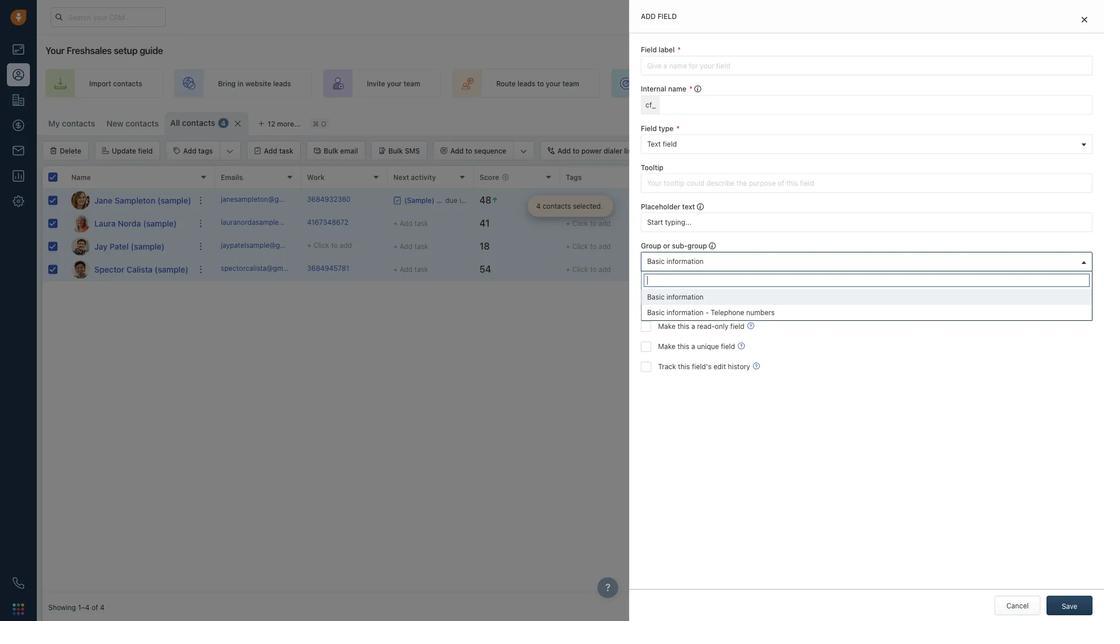 Task type: vqa. For each thing, say whether or not it's contained in the screenshot.
first SENDER from the bottom
no



Task type: describe. For each thing, give the bounding box(es) containing it.
o
[[321, 120, 327, 128]]

field right unique
[[721, 343, 736, 351]]

janesampleton@gmail.com link
[[221, 194, 308, 207]]

tooltip
[[641, 163, 664, 171]]

spector calista (sample) link
[[94, 264, 188, 275]]

bulk
[[803, 147, 817, 155]]

jane
[[94, 196, 113, 205]]

click for 54
[[573, 266, 589, 274]]

label
[[659, 46, 675, 54]]

question circled image for make this a required field
[[744, 281, 751, 291]]

freshsales
[[67, 45, 112, 56]]

container_wx8msf4aqz5i3rn1 image for 4167348672
[[655, 220, 664, 228]]

information for basic information dropdown button
[[667, 257, 704, 266]]

row group containing 48
[[215, 189, 1099, 281]]

bring in website leads
[[218, 79, 291, 87]]

3684945781 link
[[307, 263, 349, 276]]

new
[[107, 119, 124, 128]]

cell for 41
[[906, 212, 1099, 235]]

your
[[45, 45, 65, 56]]

field type
[[641, 124, 674, 132]]

press space to deselect this row. row containing spector calista (sample)
[[43, 258, 215, 281]]

task for 41
[[415, 220, 428, 228]]

spectorcalista@gmail.com
[[221, 264, 306, 272]]

row group containing jane sampleton (sample)
[[43, 189, 215, 281]]

showing 1–4 of 4
[[48, 604, 105, 612]]

make this a read-only field
[[659, 322, 745, 331]]

e
[[825, 243, 829, 251]]

1 cell from the top
[[906, 189, 1099, 212]]

contacts for import
[[113, 79, 142, 87]]

quick-
[[702, 302, 723, 310]]

grid containing 48
[[43, 165, 1099, 594]]

add for janesampleton@gmail.com
[[599, 196, 611, 205]]

question circled image for make this a read-only field
[[748, 321, 755, 331]]

jane sampleton (sample)
[[94, 196, 191, 205]]

1 leads from the left
[[273, 79, 291, 87]]

bring
[[218, 79, 236, 87]]

j image
[[71, 191, 90, 210]]

merge button
[[709, 141, 755, 161]]

save button
[[1047, 596, 1093, 616]]

add for jaypatelsample@gmail.com
[[599, 243, 611, 251]]

add to sequence button
[[434, 142, 514, 160]]

spector calista (sample)
[[94, 265, 188, 274]]

field right the only in the right bottom of the page
[[731, 322, 745, 331]]

task inside add task button
[[279, 147, 294, 155]]

cell for 54
[[906, 258, 1099, 281]]

1 vertical spatial in
[[694, 302, 700, 310]]

question circled image for show field in quick-add view
[[754, 301, 761, 311]]

(sample) for spector calista (sample)
[[155, 265, 188, 274]]

3684945781
[[307, 264, 349, 272]]

4 inside all contacts 4
[[221, 119, 226, 127]]

jaypatelsample@gmail.com + click to add
[[221, 241, 352, 249]]

show
[[659, 302, 676, 310]]

delete button
[[43, 141, 89, 161]]

press space to deselect this row. row containing 18
[[215, 235, 1099, 258]]

task for 18
[[415, 243, 428, 251]]

Search your CRM... text field
[[51, 7, 166, 27]]

route leads to your team
[[497, 79, 580, 87]]

s image
[[71, 260, 90, 279]]

information inside option
[[667, 309, 704, 317]]

delete
[[60, 147, 81, 155]]

spectorcalista@gmail.com link
[[221, 263, 306, 276]]

all contacts link
[[170, 117, 215, 129]]

your text will prompt users to fill this field with the right data image
[[697, 203, 704, 211]]

unqualified
[[752, 243, 789, 251]]

accounts
[[825, 173, 857, 181]]

Your tooltip could describe the purpose of this field text field
[[641, 174, 1093, 193]]

container_wx8msf4aqz5i3rn1 image for 3684945781
[[655, 266, 664, 274]]

edit
[[714, 363, 726, 371]]

route leads to your team link
[[453, 69, 600, 98]]

import
[[89, 79, 111, 87]]

assign to
[[665, 147, 696, 155]]

basic information inside option
[[648, 293, 704, 301]]

press space to deselect this row. row containing 41
[[215, 212, 1099, 235]]

field right the show
[[678, 302, 692, 310]]

1–4
[[78, 604, 90, 612]]

bulk for bulk email
[[324, 147, 339, 155]]

48
[[480, 195, 492, 206]]

sales owner
[[653, 173, 694, 181]]

sales
[[680, 79, 697, 87]]

group
[[688, 242, 708, 250]]

save
[[1063, 603, 1078, 611]]

add to sequence
[[451, 147, 507, 155]]

create
[[656, 79, 678, 87]]

used in apis image
[[695, 84, 702, 95]]

cancel button
[[995, 596, 1041, 616]]

make for make this a unique field
[[659, 343, 676, 351]]

(sample) up the basic information option
[[858, 266, 886, 274]]

basic for the basic information option
[[648, 293, 665, 301]]

sales
[[653, 173, 671, 181]]

create sales sequence link
[[612, 69, 752, 98]]

a for unique
[[692, 343, 696, 351]]

add inside button
[[183, 147, 197, 155]]

jay patel (sample)
[[94, 242, 165, 251]]

your freshsales setup guide
[[45, 45, 163, 56]]

bulk sms
[[389, 147, 420, 155]]

4 contacts selected.
[[537, 202, 603, 210]]

bulk sms button
[[371, 141, 428, 161]]

field inside "button"
[[663, 140, 677, 148]]

laura norda (sample)
[[94, 219, 177, 228]]

field right required
[[727, 282, 741, 290]]

make for make this a read-only field
[[659, 322, 676, 331]]

l image
[[71, 214, 90, 233]]

to inside button
[[466, 147, 473, 155]]

sampleton
[[115, 196, 155, 205]]

41
[[480, 218, 490, 229]]

text
[[683, 203, 696, 211]]

bring in website leads link
[[174, 69, 312, 98]]

score
[[480, 173, 500, 181]]

gary orlando for 54
[[666, 266, 710, 274]]

invite your team link
[[323, 69, 441, 98]]

basic information inside dropdown button
[[648, 257, 704, 266]]

setup
[[114, 45, 138, 56]]

assign
[[665, 147, 688, 155]]

show field in quick-add view
[[659, 302, 752, 310]]

Field label text field
[[641, 56, 1093, 75]]

contacts for my
[[62, 119, 95, 128]]

lauranordasample@gmail.com
[[221, 218, 319, 226]]

field inside button
[[138, 147, 153, 155]]

orlando for 54
[[684, 266, 710, 274]]

contacts for new
[[126, 119, 159, 128]]

power
[[582, 147, 602, 155]]

+ click to add for 41
[[566, 220, 611, 228]]

gary for 41
[[666, 220, 682, 228]]

phone element
[[7, 572, 30, 595]]

jaypatelsample@gmail.com link
[[221, 240, 309, 253]]

angle down image for add to sequence
[[521, 146, 527, 157]]

click for 18
[[573, 243, 589, 251]]

activity
[[411, 173, 436, 181]]

cancel bulk selection
[[778, 147, 850, 155]]

guide
[[140, 45, 163, 56]]

4167348672 link
[[307, 217, 349, 230]]

click for 41
[[573, 220, 589, 228]]

new contacts
[[107, 119, 159, 128]]

dialog containing add field
[[630, 0, 1105, 622]]

E.g. Enter value text field
[[641, 213, 1093, 232]]

group or sub-group
[[641, 242, 708, 250]]

list
[[625, 147, 635, 155]]

owner
[[673, 173, 694, 181]]

task for 54
[[415, 266, 428, 274]]

orlando for 41
[[684, 220, 710, 228]]

this for edit
[[678, 363, 690, 371]]

view
[[737, 302, 752, 310]]

orlando for 18
[[684, 243, 710, 251]]

add to sequence group
[[433, 141, 535, 161]]



Task type: locate. For each thing, give the bounding box(es) containing it.
this left read-
[[678, 322, 690, 331]]

2 orlando from the top
[[684, 220, 710, 228]]

1 horizontal spatial leads
[[518, 79, 536, 87]]

(sample) for jay patel (sample)
[[131, 242, 165, 251]]

basic inside option
[[648, 309, 665, 317]]

3 orlando from the top
[[684, 243, 710, 251]]

this for read-
[[678, 322, 690, 331]]

add for spectorcalista@gmail.com
[[599, 266, 611, 274]]

0 horizontal spatial team
[[404, 79, 421, 87]]

orlando right or
[[684, 243, 710, 251]]

basic down group
[[648, 257, 665, 266]]

basic up the show
[[648, 293, 665, 301]]

team
[[404, 79, 421, 87], [563, 79, 580, 87]]

import contacts link
[[45, 69, 163, 98]]

2 make from the top
[[659, 322, 676, 331]]

4 + click to add from the top
[[566, 266, 611, 274]]

1 + click to add from the top
[[566, 196, 611, 205]]

0 horizontal spatial 4
[[100, 604, 105, 612]]

text field
[[648, 140, 677, 148]]

janesampleton@gmail.com 3684932360
[[221, 195, 351, 203]]

add for lauranordasample@gmail.com
[[599, 220, 611, 228]]

0 horizontal spatial container_wx8msf4aqz5i3rn1 image
[[394, 197, 402, 205]]

information for list box containing basic information
[[667, 293, 704, 301]]

orlando down the your text will prompt users to fill this field with the right data icon
[[684, 220, 710, 228]]

sequence for create sales sequence
[[699, 79, 731, 87]]

container_wx8msf4aqz5i3rn1 image down sales
[[655, 197, 664, 205]]

basic information up the show
[[648, 293, 704, 301]]

gary for 54
[[666, 266, 682, 274]]

a left required
[[692, 282, 696, 290]]

this left unique
[[678, 343, 690, 351]]

+ click to add for 54
[[566, 266, 611, 274]]

list box containing basic information
[[642, 289, 1093, 320]]

this right track at right bottom
[[678, 363, 690, 371]]

cancel for cancel bulk selection
[[778, 147, 801, 155]]

1 vertical spatial make
[[659, 322, 676, 331]]

leads right route at the top left of page
[[518, 79, 536, 87]]

your inside "link"
[[546, 79, 561, 87]]

your right invite
[[387, 79, 402, 87]]

to inside "link"
[[538, 79, 544, 87]]

0 vertical spatial sequence
[[699, 79, 731, 87]]

1 vertical spatial question circled image
[[754, 301, 761, 311]]

4 gary from the top
[[666, 266, 682, 274]]

0 vertical spatial container_wx8msf4aqz5i3rn1 image
[[394, 197, 402, 205]]

angle down image inside add tags group
[[227, 146, 234, 157]]

4
[[221, 119, 226, 127], [537, 202, 541, 210], [100, 604, 105, 612]]

(sample) for laura norda (sample)
[[143, 219, 177, 228]]

3684932360 link
[[307, 194, 351, 207]]

1 row group from the left
[[43, 189, 215, 281]]

1 gary orlando from the top
[[666, 196, 710, 205]]

jane sampleton (sample) link
[[94, 195, 191, 206]]

showing
[[48, 604, 76, 612]]

next activity
[[394, 173, 436, 181]]

0 vertical spatial basic information
[[648, 257, 704, 266]]

make for make this a required field
[[659, 282, 676, 290]]

laura
[[94, 219, 116, 228]]

3 gary from the top
[[666, 243, 682, 251]]

1 vertical spatial basic information
[[648, 293, 704, 301]]

0 vertical spatial question circled image
[[748, 321, 755, 331]]

0 vertical spatial basic
[[648, 257, 665, 266]]

to
[[538, 79, 544, 87], [466, 147, 473, 155], [573, 147, 580, 155], [689, 147, 696, 155], [591, 196, 597, 205], [591, 220, 597, 228], [332, 241, 338, 249], [591, 243, 597, 251], [591, 266, 597, 274]]

angle down image for add tags
[[227, 146, 234, 157]]

question circled image down numbers
[[748, 321, 755, 331]]

2 + click to add from the top
[[566, 220, 611, 228]]

3684932360
[[307, 195, 351, 203]]

email
[[340, 147, 358, 155]]

bulk inside button
[[389, 147, 403, 155]]

add field
[[641, 12, 677, 20]]

(sample) right sampleton at the top left
[[158, 196, 191, 205]]

(sample) down "jane sampleton (sample)" link
[[143, 219, 177, 228]]

question circled image
[[744, 281, 751, 291], [754, 301, 761, 311], [754, 361, 760, 371]]

2 basic from the top
[[648, 293, 665, 301]]

field right update
[[138, 147, 153, 155]]

emails
[[221, 173, 243, 181]]

lauranordasample@gmail.com link
[[221, 217, 319, 230]]

4 inside grid
[[537, 202, 541, 210]]

3 + add task from the top
[[394, 266, 428, 274]]

invite
[[367, 79, 385, 87]]

0 vertical spatial cancel
[[778, 147, 801, 155]]

2 angle down image from the left
[[521, 146, 527, 157]]

track
[[659, 363, 677, 371]]

sequence
[[699, 79, 731, 87], [474, 147, 507, 155]]

more...
[[277, 120, 301, 128]]

cancel for cancel
[[1007, 602, 1030, 610]]

information down make this a required field
[[667, 293, 704, 301]]

question circled image up view
[[744, 281, 751, 291]]

2 + add task from the top
[[394, 243, 428, 251]]

sequence inside button
[[474, 147, 507, 155]]

press space to deselect this row. row containing jay patel (sample)
[[43, 235, 215, 258]]

selected.
[[573, 202, 603, 210]]

a for read-
[[692, 322, 696, 331]]

a
[[692, 282, 696, 290], [692, 322, 696, 331], [692, 343, 696, 351]]

this for required
[[678, 282, 690, 290]]

2 vertical spatial information
[[667, 309, 704, 317]]

make down the show
[[659, 322, 676, 331]]

3 information from the top
[[667, 309, 704, 317]]

angle down image
[[227, 146, 234, 157], [521, 146, 527, 157]]

contacts right new at the left top of page
[[126, 119, 159, 128]]

+
[[566, 196, 571, 205], [566, 220, 571, 228], [394, 220, 398, 228], [307, 241, 312, 249], [566, 243, 571, 251], [394, 243, 398, 251], [566, 266, 571, 274], [394, 266, 398, 274]]

container_wx8msf4aqz5i3rn1 image right the merge
[[766, 147, 774, 155]]

bulk email button
[[307, 141, 366, 161]]

basic
[[648, 257, 665, 266], [648, 293, 665, 301], [648, 309, 665, 317]]

field right text
[[663, 140, 677, 148]]

1 horizontal spatial container_wx8msf4aqz5i3rn1 image
[[655, 243, 664, 251]]

3 make from the top
[[659, 343, 676, 351]]

0 vertical spatial information
[[667, 257, 704, 266]]

1 horizontal spatial in
[[694, 302, 700, 310]]

0 vertical spatial question circled image
[[744, 281, 751, 291]]

my contacts
[[48, 119, 95, 128]]

1 horizontal spatial cancel
[[1007, 602, 1030, 610]]

work
[[307, 173, 325, 181]]

0 vertical spatial make
[[659, 282, 676, 290]]

information up "make this a read-only field"
[[667, 309, 704, 317]]

text
[[648, 140, 661, 148]]

leads
[[273, 79, 291, 87], [518, 79, 536, 87]]

sms
[[405, 147, 420, 155]]

gary orlando for 18
[[666, 243, 710, 251]]

unique
[[698, 343, 719, 351]]

a left read-
[[692, 322, 696, 331]]

3 basic from the top
[[648, 309, 665, 317]]

cell
[[906, 189, 1099, 212], [906, 212, 1099, 235], [906, 235, 1099, 258], [906, 258, 1099, 281]]

(sample) up basic information dropdown button
[[849, 243, 878, 251]]

12 more... button
[[252, 116, 307, 132]]

4 right "all contacts" "link"
[[221, 119, 226, 127]]

3 + click to add from the top
[[566, 243, 611, 251]]

gary down group or sub-group
[[666, 266, 682, 274]]

1 horizontal spatial team
[[563, 79, 580, 87]]

bulk inside button
[[324, 147, 339, 155]]

add tags group
[[166, 141, 241, 161]]

container_wx8msf4aqz5i3rn1 image down next
[[394, 197, 402, 205]]

1 + add task from the top
[[394, 220, 428, 228]]

4 right of
[[100, 604, 105, 612]]

question circled image for track this field's edit history
[[754, 361, 760, 371]]

1 vertical spatial container_wx8msf4aqz5i3rn1 image
[[655, 243, 664, 251]]

+ add task for 41
[[394, 220, 428, 228]]

4 orlando from the top
[[684, 266, 710, 274]]

container_wx8msf4aqz5i3rn1 image for 3684932360
[[655, 197, 664, 205]]

1 gary from the top
[[666, 196, 682, 205]]

press space to deselect this row. row containing 48
[[215, 189, 1099, 212]]

-
[[706, 309, 709, 317]]

leads inside "link"
[[518, 79, 536, 87]]

next
[[394, 173, 409, 181]]

new contacts button
[[101, 112, 165, 135], [107, 119, 159, 128]]

1 your from the left
[[387, 79, 402, 87]]

gary left the 'text'
[[666, 196, 682, 205]]

press space to deselect this row. row
[[43, 189, 215, 212], [215, 189, 1099, 212], [43, 212, 215, 235], [215, 212, 1099, 235], [43, 235, 215, 258], [215, 235, 1099, 258], [43, 258, 215, 281], [215, 258, 1099, 281]]

cancel
[[778, 147, 801, 155], [1007, 602, 1030, 610]]

contacts right all
[[182, 118, 215, 128]]

field for field type
[[641, 124, 657, 132]]

1 a from the top
[[692, 282, 696, 290]]

0 horizontal spatial cancel
[[778, 147, 801, 155]]

sequence right sales
[[699, 79, 731, 87]]

(sample) for jane sampleton (sample)
[[158, 196, 191, 205]]

0 vertical spatial field
[[641, 46, 657, 54]]

gary down placeholder text
[[666, 220, 682, 228]]

j image
[[71, 237, 90, 256]]

press space to deselect this row. row containing laura norda (sample)
[[43, 212, 215, 235]]

container_wx8msf4aqz5i3rn1 image down placeholder
[[655, 220, 664, 228]]

0 horizontal spatial bulk
[[324, 147, 339, 155]]

corp
[[831, 243, 847, 251]]

add inside 'button'
[[558, 147, 571, 155]]

4 left selected.
[[537, 202, 541, 210]]

freshworks switcher image
[[13, 604, 24, 615]]

add tags button
[[167, 142, 220, 160]]

gary for 18
[[666, 243, 682, 251]]

read-
[[698, 322, 715, 331]]

2 vertical spatial a
[[692, 343, 696, 351]]

update field
[[112, 147, 153, 155]]

cancel inside cancel 'button'
[[1007, 602, 1030, 610]]

1 basic information from the top
[[648, 257, 704, 266]]

basic information button
[[641, 252, 1093, 272]]

3 a from the top
[[692, 343, 696, 351]]

bulk left sms
[[389, 147, 403, 155]]

jay patel (sample) link
[[94, 241, 165, 252]]

2 team from the left
[[563, 79, 580, 87]]

dialog
[[630, 0, 1105, 622]]

list box
[[642, 289, 1093, 320]]

2 cell from the top
[[906, 212, 1099, 235]]

2 vertical spatial + add task
[[394, 266, 428, 274]]

a for required
[[692, 282, 696, 290]]

basic information option
[[642, 289, 1093, 305]]

in inside bring in website leads link
[[238, 79, 244, 87]]

e corp (sample) link
[[825, 243, 878, 251]]

all contacts 4
[[170, 118, 226, 128]]

2 vertical spatial 4
[[100, 604, 105, 612]]

basic information down group or sub-group
[[648, 257, 704, 266]]

2 field from the top
[[641, 124, 657, 132]]

0 horizontal spatial angle down image
[[227, 146, 234, 157]]

2 leads from the left
[[518, 79, 536, 87]]

cancel left bulk
[[778, 147, 801, 155]]

2 gary orlando from the top
[[666, 220, 710, 228]]

question circled image
[[748, 321, 755, 331], [738, 341, 745, 351]]

your right route at the top left of page
[[546, 79, 561, 87]]

3 cell from the top
[[906, 235, 1099, 258]]

gary right group
[[666, 243, 682, 251]]

0 horizontal spatial sequence
[[474, 147, 507, 155]]

container_wx8msf4aqz5i3rn1 image left or
[[655, 243, 664, 251]]

question circled image up history
[[738, 341, 745, 351]]

leads right website
[[273, 79, 291, 87]]

required
[[698, 282, 725, 290]]

field for field label
[[641, 46, 657, 54]]

1 vertical spatial question circled image
[[738, 341, 745, 351]]

2 your from the left
[[546, 79, 561, 87]]

(sample) right the calista
[[155, 265, 188, 274]]

contacts right 'my'
[[62, 119, 95, 128]]

1 make from the top
[[659, 282, 676, 290]]

gary orlando for 41
[[666, 220, 710, 228]]

add task
[[264, 147, 294, 155]]

basic information - telephone numbers option
[[642, 305, 1093, 320]]

2 basic information from the top
[[648, 293, 704, 301]]

this left required
[[678, 282, 690, 290]]

techcave
[[825, 266, 856, 274]]

question circled image right view
[[754, 301, 761, 311]]

norda
[[118, 219, 141, 228]]

contacts for 4
[[543, 202, 571, 210]]

techcave (sample)
[[825, 266, 886, 274]]

sequence up score
[[474, 147, 507, 155]]

None text field
[[660, 95, 1093, 115]]

orlando down the owner
[[684, 196, 710, 205]]

basic inside option
[[648, 293, 665, 301]]

add task button
[[247, 141, 301, 161]]

0 horizontal spatial leads
[[273, 79, 291, 87]]

name
[[71, 173, 91, 181]]

0 horizontal spatial in
[[238, 79, 244, 87]]

2 horizontal spatial 4
[[537, 202, 541, 210]]

name row
[[43, 166, 215, 189]]

1 vertical spatial + add task
[[394, 243, 428, 251]]

container_wx8msf4aqz5i3rn1 image down group
[[655, 266, 664, 274]]

0 vertical spatial a
[[692, 282, 696, 290]]

+ add task for 54
[[394, 266, 428, 274]]

0 vertical spatial 4
[[221, 119, 226, 127]]

information down sub-
[[667, 257, 704, 266]]

sequence for add to sequence
[[474, 147, 507, 155]]

12
[[268, 120, 275, 128]]

0 vertical spatial in
[[238, 79, 244, 87]]

your
[[387, 79, 402, 87], [546, 79, 561, 87]]

0 vertical spatial + add task
[[394, 220, 428, 228]]

0 horizontal spatial question circled image
[[738, 341, 745, 351]]

field's
[[692, 363, 712, 371]]

contacts right import
[[113, 79, 142, 87]]

field up label on the top right
[[658, 12, 677, 20]]

of
[[92, 604, 98, 612]]

angle down image right tags
[[227, 146, 234, 157]]

1 vertical spatial cancel
[[1007, 602, 1030, 610]]

question circled image right history
[[754, 361, 760, 371]]

angle down image right add to sequence
[[521, 146, 527, 157]]

all
[[170, 118, 180, 128]]

techcave (sample) link
[[825, 266, 886, 274]]

contacts for all
[[182, 118, 215, 128]]

container_wx8msf4aqz5i3rn1 image
[[766, 147, 774, 155], [655, 197, 664, 205], [655, 220, 664, 228], [655, 266, 664, 274]]

this
[[678, 282, 690, 290], [678, 322, 690, 331], [678, 343, 690, 351], [678, 363, 690, 371]]

1 horizontal spatial bulk
[[389, 147, 403, 155]]

+ add task for 18
[[394, 243, 428, 251]]

1 horizontal spatial sequence
[[699, 79, 731, 87]]

my
[[48, 119, 60, 128]]

only
[[715, 322, 729, 331]]

close image
[[1083, 16, 1088, 23]]

create sales sequence
[[656, 79, 731, 87]]

make up track at right bottom
[[659, 343, 676, 351]]

in left -
[[694, 302, 700, 310]]

2 row group from the left
[[215, 189, 1099, 281]]

placeholder
[[641, 203, 681, 211]]

phone image
[[13, 578, 24, 589]]

to inside 'button'
[[573, 147, 580, 155]]

+ click to add for 18
[[566, 243, 611, 251]]

to inside button
[[689, 147, 696, 155]]

1 orlando from the top
[[684, 196, 710, 205]]

update
[[112, 147, 136, 155]]

1 vertical spatial 4
[[537, 202, 541, 210]]

question circled image for make this a unique field
[[738, 341, 745, 351]]

my contacts button
[[43, 112, 101, 135], [48, 119, 95, 128]]

1 vertical spatial field
[[641, 124, 657, 132]]

None search field
[[644, 274, 1091, 287]]

18
[[480, 241, 490, 252]]

grid
[[43, 165, 1099, 594]]

field left label on the top right
[[641, 46, 657, 54]]

row group
[[43, 189, 215, 281], [215, 189, 1099, 281]]

cf_
[[646, 101, 656, 109]]

1 horizontal spatial 4
[[221, 119, 226, 127]]

0 horizontal spatial your
[[387, 79, 402, 87]]

update field button
[[95, 141, 160, 161]]

information inside dropdown button
[[667, 257, 704, 266]]

1 angle down image from the left
[[227, 146, 234, 157]]

2 gary from the top
[[666, 220, 682, 228]]

a left unique
[[692, 343, 696, 351]]

1 vertical spatial a
[[692, 322, 696, 331]]

2 information from the top
[[667, 293, 704, 301]]

2 vertical spatial basic
[[648, 309, 665, 317]]

contacts left selected.
[[543, 202, 571, 210]]

2 bulk from the left
[[389, 147, 403, 155]]

2 a from the top
[[692, 322, 696, 331]]

spectorcalista@gmail.com 3684945781
[[221, 264, 349, 272]]

cell for 18
[[906, 235, 1099, 258]]

1 bulk from the left
[[324, 147, 339, 155]]

make up the show
[[659, 282, 676, 290]]

team inside "link"
[[563, 79, 580, 87]]

1 information from the top
[[667, 257, 704, 266]]

basic up "make this a read-only field"
[[648, 309, 665, 317]]

angle down image inside the 'add to sequence' group
[[521, 146, 527, 157]]

4 gary orlando from the top
[[666, 266, 710, 274]]

2 vertical spatial make
[[659, 343, 676, 351]]

in right the bring
[[238, 79, 244, 87]]

jay
[[94, 242, 108, 251]]

text field button
[[641, 134, 1093, 154]]

1 horizontal spatial your
[[546, 79, 561, 87]]

1 team from the left
[[404, 79, 421, 87]]

1 vertical spatial sequence
[[474, 147, 507, 155]]

1 field from the top
[[641, 46, 657, 54]]

bulk for bulk sms
[[389, 147, 403, 155]]

1 basic from the top
[[648, 257, 665, 266]]

1 horizontal spatial question circled image
[[748, 321, 755, 331]]

bulk
[[324, 147, 339, 155], [389, 147, 403, 155]]

press space to deselect this row. row containing jane sampleton (sample)
[[43, 189, 215, 212]]

cancel left 'save' "button"
[[1007, 602, 1030, 610]]

bulk left email
[[324, 147, 339, 155]]

2 vertical spatial question circled image
[[754, 361, 760, 371]]

press space to deselect this row. row containing 54
[[215, 258, 1099, 281]]

(sample) for e corp (sample)
[[849, 243, 878, 251]]

click
[[573, 196, 589, 205], [573, 220, 589, 228], [314, 241, 330, 249], [573, 243, 589, 251], [573, 266, 589, 274]]

select the group or sub-group under which the field is placed. image
[[709, 242, 716, 250]]

orlando up make this a required field
[[684, 266, 710, 274]]

container_wx8msf4aqz5i3rn1 image
[[394, 197, 402, 205], [655, 243, 664, 251]]

3 gary orlando from the top
[[666, 243, 710, 251]]

add to power dialer list
[[558, 147, 635, 155]]

1 horizontal spatial angle down image
[[521, 146, 527, 157]]

field up text
[[641, 124, 657, 132]]

this for unique
[[678, 343, 690, 351]]

information inside option
[[667, 293, 704, 301]]

track this field's edit history
[[659, 363, 751, 371]]

(sample) up spector calista (sample)
[[131, 242, 165, 251]]

1 vertical spatial information
[[667, 293, 704, 301]]

basic inside dropdown button
[[648, 257, 665, 266]]

basic for 'basic information - telephone numbers' option
[[648, 309, 665, 317]]

4 cell from the top
[[906, 258, 1099, 281]]

1 vertical spatial basic
[[648, 293, 665, 301]]

add to power dialer list button
[[541, 141, 642, 161]]

make
[[659, 282, 676, 290], [659, 322, 676, 331], [659, 343, 676, 351]]



